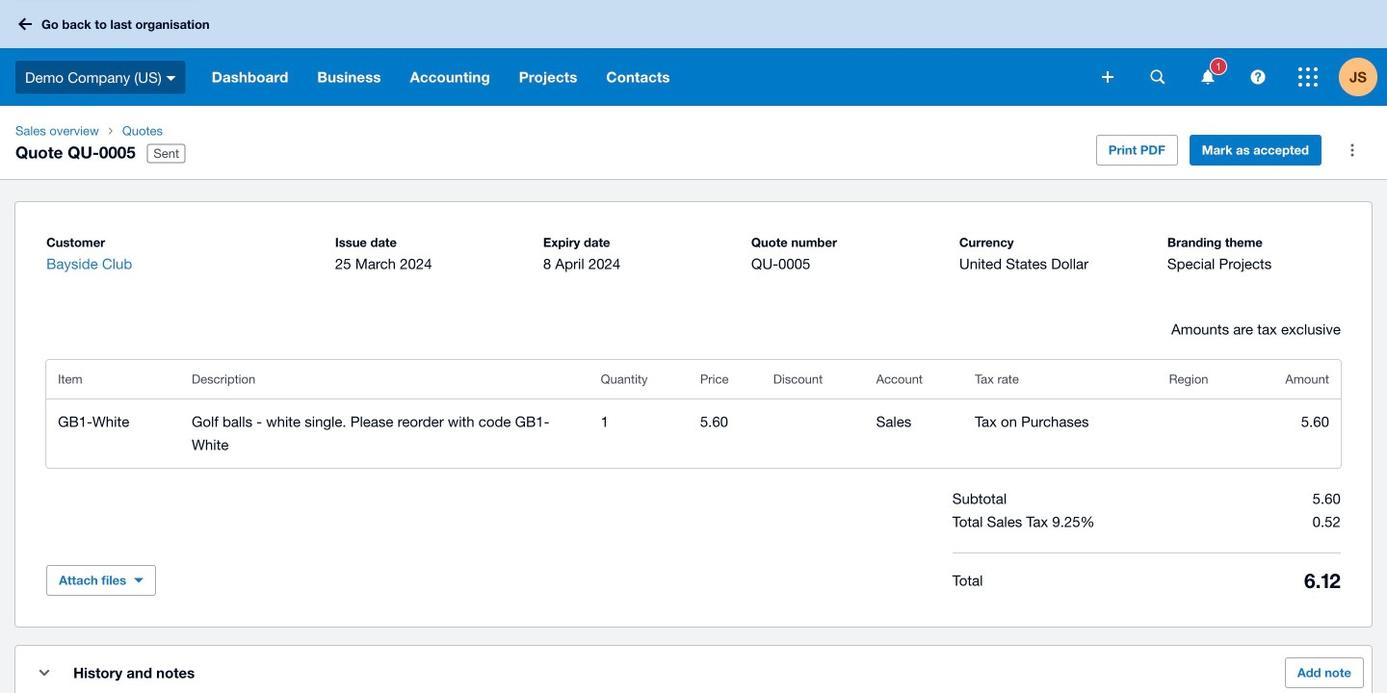 Task type: vqa. For each thing, say whether or not it's contained in the screenshot.
'Toggle' icon
yes



Task type: locate. For each thing, give the bounding box(es) containing it.
1 horizontal spatial svg image
[[1202, 70, 1214, 84]]

svg image
[[18, 18, 32, 30], [1202, 70, 1214, 84], [1251, 70, 1266, 84]]

banner
[[0, 0, 1387, 106]]

svg image
[[1299, 67, 1318, 87], [1151, 70, 1165, 84], [1102, 71, 1114, 83], [166, 76, 176, 81]]

overflow menu image
[[1333, 131, 1372, 170]]



Task type: describe. For each thing, give the bounding box(es) containing it.
quote line items element
[[46, 360, 1341, 468]]

2 horizontal spatial svg image
[[1251, 70, 1266, 84]]

toggle image
[[39, 670, 50, 677]]

0 horizontal spatial svg image
[[18, 18, 32, 30]]



